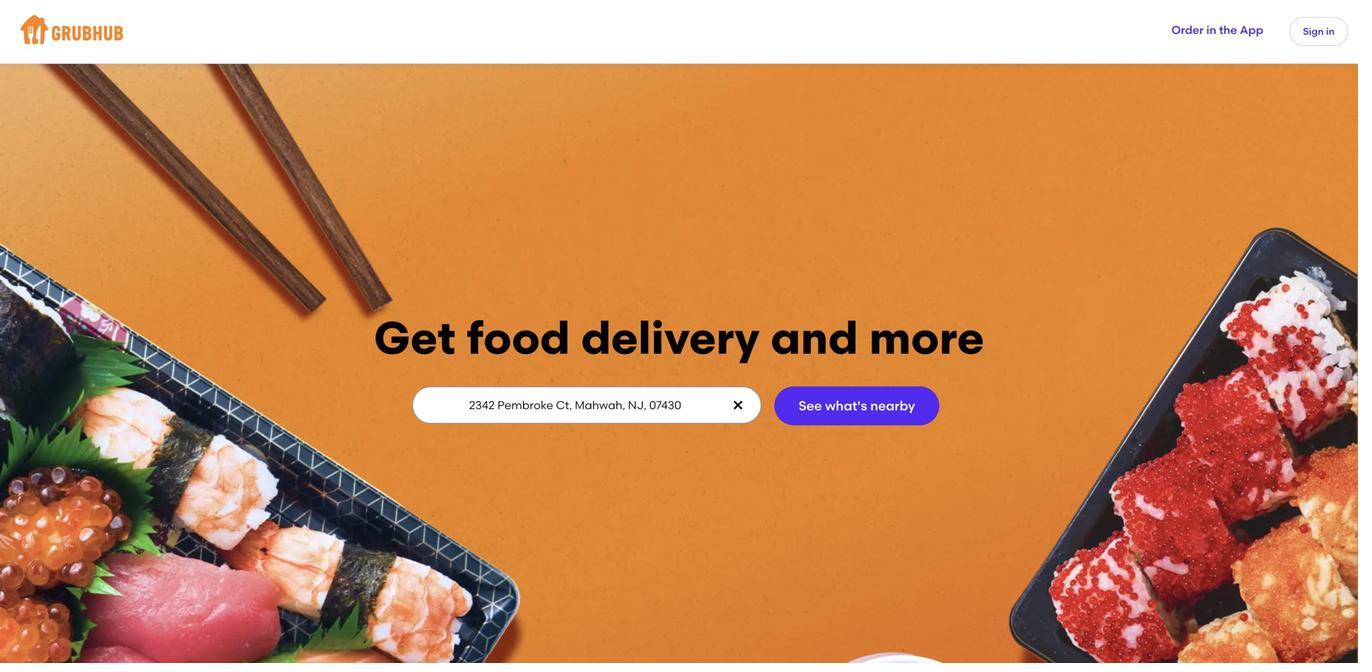 Task type: describe. For each thing, give the bounding box(es) containing it.
see what's nearby button
[[775, 387, 940, 425]]

and
[[771, 311, 859, 365]]

order
[[1172, 23, 1204, 37]]

main navigation navigation
[[0, 0, 1359, 63]]

get
[[374, 311, 456, 365]]

burger and fries delivery image
[[0, 63, 1359, 663]]

app
[[1241, 23, 1264, 37]]

see what's nearby
[[799, 398, 916, 414]]

sign in button
[[1290, 17, 1349, 46]]

the
[[1220, 23, 1238, 37]]



Task type: locate. For each thing, give the bounding box(es) containing it.
in left the
[[1207, 23, 1217, 37]]

in for order
[[1207, 23, 1217, 37]]

sign
[[1304, 25, 1325, 37]]

in inside button
[[1327, 25, 1335, 37]]

0 horizontal spatial in
[[1207, 23, 1217, 37]]

delivery
[[581, 311, 760, 365]]

svg image
[[732, 399, 745, 412]]

Search Address search field
[[413, 387, 760, 423]]

get food delivery and more
[[374, 311, 985, 365]]

in
[[1207, 23, 1217, 37], [1327, 25, 1335, 37]]

order in the app link
[[1172, 22, 1264, 38]]

more
[[870, 311, 985, 365]]

in right sign at top
[[1327, 25, 1335, 37]]

nearby
[[871, 398, 916, 414]]

sign in
[[1304, 25, 1335, 37]]

1 horizontal spatial in
[[1327, 25, 1335, 37]]

in for sign
[[1327, 25, 1335, 37]]

see
[[799, 398, 823, 414]]

what's
[[826, 398, 868, 414]]

order in the app
[[1172, 23, 1264, 37]]

food
[[467, 311, 570, 365]]



Task type: vqa. For each thing, say whether or not it's contained in the screenshot.
delivery
yes



